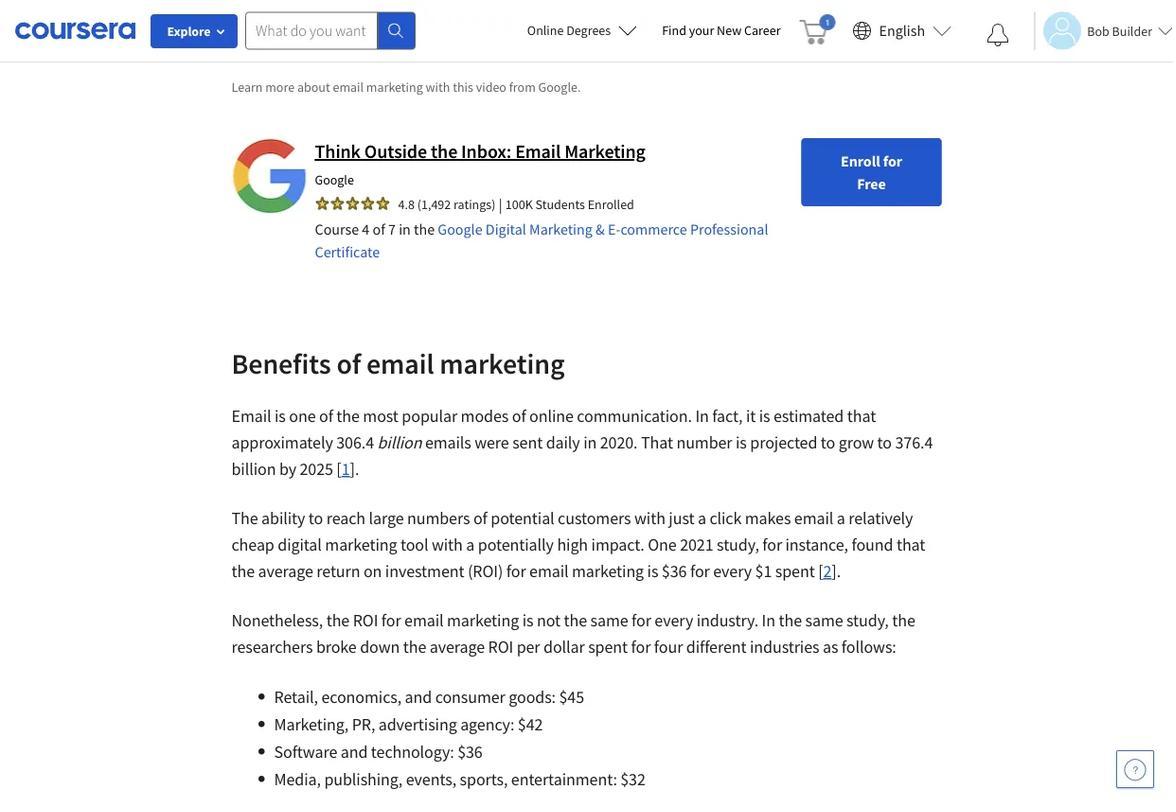 Task type: locate. For each thing, give the bounding box(es) containing it.
1 horizontal spatial [
[[818, 561, 823, 582]]

english
[[879, 21, 925, 40]]

ability
[[261, 508, 305, 529]]

email down investment
[[404, 610, 444, 632]]

the ability to reach large numbers of potential customers with just a click makes email a relatively cheap digital marketing tool with a potentially high impact. one 2021 study, for instance, found that the average return on investment (roi) for email marketing is $36 for every $1 spent [
[[232, 508, 926, 582]]

a
[[698, 508, 706, 529], [837, 508, 845, 529], [466, 534, 475, 556]]

376.4
[[895, 432, 933, 454]]

marketing inside nonetheless, the roi for email marketing is not the same for every industry. in the same study, the researchers broke down the average roi per dollar spent for four different industries as follows:
[[447, 610, 519, 632]]

is
[[275, 406, 286, 427], [759, 406, 770, 427], [736, 432, 747, 454], [647, 561, 659, 582], [522, 610, 534, 632]]

0 vertical spatial $36
[[662, 561, 687, 582]]

4.8
[[398, 196, 415, 213]]

2 filled star image from the left
[[360, 196, 375, 211]]

0 horizontal spatial that
[[847, 406, 876, 427]]

same right not
[[590, 610, 628, 632]]

degrees
[[567, 22, 611, 39]]

roi up down
[[353, 610, 378, 632]]

of up sent
[[512, 406, 526, 427]]

ratings)
[[454, 196, 496, 213]]

0 vertical spatial marketing
[[565, 140, 646, 163]]

is inside nonetheless, the roi for email marketing is not the same for every industry. in the same study, the researchers broke down the average roi per dollar spent for four different industries as follows:
[[522, 610, 534, 632]]

high
[[557, 534, 588, 556]]

filled star image up 4
[[360, 196, 375, 211]]

for down potentially
[[506, 561, 526, 582]]

for up free
[[883, 151, 902, 170]]

of
[[373, 220, 385, 239], [337, 346, 361, 381], [319, 406, 333, 427], [512, 406, 526, 427], [473, 508, 488, 529]]

bob
[[1087, 22, 1110, 39]]

in for 2020.
[[583, 432, 597, 454]]

learn
[[232, 78, 263, 96]]

email up instance,
[[794, 508, 834, 529]]

1 vertical spatial that
[[897, 534, 926, 556]]

most
[[363, 406, 399, 427]]

0 vertical spatial in
[[695, 406, 709, 427]]

the left 'inbox:'
[[431, 140, 458, 163]]

1 horizontal spatial that
[[897, 534, 926, 556]]

1 filled star image from the left
[[315, 196, 330, 211]]

0 horizontal spatial $36
[[458, 742, 483, 763]]

is left one
[[275, 406, 286, 427]]

the
[[431, 140, 458, 163], [414, 220, 435, 239], [336, 406, 360, 427], [232, 561, 255, 582], [326, 610, 350, 632], [564, 610, 587, 632], [779, 610, 802, 632], [892, 610, 916, 632], [403, 637, 426, 658]]

the right down
[[403, 637, 426, 658]]

$1
[[755, 561, 772, 582]]

0 horizontal spatial average
[[258, 561, 313, 582]]

email right 'inbox:'
[[515, 140, 561, 163]]

2 vertical spatial with
[[432, 534, 463, 556]]

What do you want to learn? text field
[[245, 12, 378, 50]]

email down high
[[529, 561, 569, 582]]

1 horizontal spatial and
[[405, 687, 432, 708]]

for inside enroll for free
[[883, 151, 902, 170]]

0 horizontal spatial in
[[399, 220, 411, 239]]

0 vertical spatial average
[[258, 561, 313, 582]]

billion left the by on the left bottom of page
[[232, 459, 276, 480]]

agency:
[[460, 714, 515, 736]]

emails
[[425, 432, 471, 454]]

1 vertical spatial billion
[[232, 459, 276, 480]]

1 vertical spatial with
[[635, 508, 666, 529]]

1 horizontal spatial spent
[[775, 561, 815, 582]]

filled star image
[[330, 196, 345, 211], [345, 196, 360, 211], [375, 196, 391, 211]]

roi
[[353, 610, 378, 632], [488, 637, 513, 658]]

0 vertical spatial spent
[[775, 561, 815, 582]]

filled star image
[[315, 196, 330, 211], [360, 196, 375, 211]]

study, inside nonetheless, the roi for email marketing is not the same for every industry. in the same study, the researchers broke down the average roi per dollar spent for four different industries as follows:
[[847, 610, 889, 632]]

0 horizontal spatial and
[[341, 742, 368, 763]]

technology:
[[371, 742, 454, 763]]

in right daily
[[583, 432, 597, 454]]

software
[[274, 742, 337, 763]]

0 vertical spatial email
[[515, 140, 561, 163]]

spent right "dollar"
[[588, 637, 628, 658]]

shopping cart: 1 item image
[[800, 14, 836, 45]]

0 horizontal spatial filled star image
[[315, 196, 330, 211]]

[
[[337, 459, 342, 480], [818, 561, 823, 582]]

1
[[342, 459, 350, 480]]

1 horizontal spatial same
[[805, 610, 843, 632]]

0 vertical spatial billion
[[377, 432, 422, 454]]

students
[[536, 196, 585, 213]]

is down it
[[736, 432, 747, 454]]

average inside nonetheless, the roi for email marketing is not the same for every industry. in the same study, the researchers broke down the average roi per dollar spent for four different industries as follows:
[[430, 637, 485, 658]]

1 vertical spatial [
[[818, 561, 823, 582]]

0 horizontal spatial ].
[[350, 459, 359, 480]]

[ right 2025
[[337, 459, 342, 480]]

to right the grow
[[877, 432, 892, 454]]

in inside emails were sent daily in 2020. that number is projected to grow to 376.4 billion by 2025 [
[[583, 432, 597, 454]]

filled star image down google link
[[315, 196, 330, 211]]

of right 4
[[373, 220, 385, 239]]

google down "think"
[[315, 171, 354, 188]]

study, down click
[[717, 534, 759, 556]]

1 horizontal spatial in
[[583, 432, 597, 454]]

0 horizontal spatial every
[[655, 610, 693, 632]]

0 vertical spatial google
[[315, 171, 354, 188]]

as
[[823, 637, 838, 658]]

the down (1,492
[[414, 220, 435, 239]]

marketing up enrolled
[[565, 140, 646, 163]]

certificate
[[315, 242, 380, 261]]

makes
[[745, 508, 791, 529]]

video placeholder image
[[232, 0, 942, 50]]

marketing
[[565, 140, 646, 163], [529, 220, 593, 239]]

is down 'one'
[[647, 561, 659, 582]]

0 horizontal spatial in
[[695, 406, 709, 427]]

1 horizontal spatial billion
[[377, 432, 422, 454]]

to inside the ability to reach large numbers of potential customers with just a click makes email a relatively cheap digital marketing tool with a potentially high impact. one 2021 study, for instance, found that the average return on investment (roi) for email marketing is $36 for every $1 spent [
[[309, 508, 323, 529]]

2 ].
[[823, 561, 844, 582]]

that
[[847, 406, 876, 427], [897, 534, 926, 556]]

number
[[677, 432, 733, 454]]

billion inside emails were sent daily in 2020. that number is projected to grow to 376.4 billion by 2025 [
[[232, 459, 276, 480]]

of inside the ability to reach large numbers of potential customers with just a click makes email a relatively cheap digital marketing tool with a potentially high impact. one 2021 study, for instance, found that the average return on investment (roi) for email marketing is $36 for every $1 spent [
[[473, 508, 488, 529]]

0 horizontal spatial google
[[315, 171, 354, 188]]

coursera image
[[15, 15, 135, 46]]

spent
[[775, 561, 815, 582], [588, 637, 628, 658]]

with left this
[[426, 78, 450, 96]]

1 vertical spatial in
[[762, 610, 776, 632]]

billion down most on the left bottom of the page
[[377, 432, 422, 454]]

free
[[857, 174, 886, 193]]

follows:
[[842, 637, 897, 658]]

online degrees
[[527, 22, 611, 39]]

a up (roi)
[[466, 534, 475, 556]]

think outside the inbox: email marketing google
[[315, 140, 646, 188]]

].
[[350, 459, 359, 480], [832, 561, 841, 582]]

0 horizontal spatial a
[[466, 534, 475, 556]]

roi left per
[[488, 637, 513, 658]]

google down ratings)
[[438, 220, 483, 239]]

0 vertical spatial study,
[[717, 534, 759, 556]]

the up broke on the bottom of the page
[[326, 610, 350, 632]]

find your new career link
[[653, 19, 790, 43]]

different
[[686, 637, 747, 658]]

the up 306.4
[[336, 406, 360, 427]]

2 same from the left
[[805, 610, 843, 632]]

0 vertical spatial that
[[847, 406, 876, 427]]

sports,
[[460, 769, 508, 791]]

with
[[426, 78, 450, 96], [635, 508, 666, 529], [432, 534, 463, 556]]

]. down instance,
[[832, 561, 841, 582]]

marketing down students
[[529, 220, 593, 239]]

0 horizontal spatial same
[[590, 610, 628, 632]]

in left fact,
[[695, 406, 709, 427]]

instance,
[[786, 534, 848, 556]]

to left 'reach'
[[309, 508, 323, 529]]

1 vertical spatial marketing
[[529, 220, 593, 239]]

1 vertical spatial $36
[[458, 742, 483, 763]]

1 horizontal spatial filled star image
[[360, 196, 375, 211]]

for down 'one'
[[632, 610, 651, 632]]

marketing inside think outside the inbox: email marketing google
[[565, 140, 646, 163]]

a right just at bottom right
[[698, 508, 706, 529]]

industries
[[750, 637, 820, 658]]

a up instance,
[[837, 508, 845, 529]]

career
[[744, 22, 781, 39]]

potential
[[491, 508, 555, 529]]

marketing up on
[[325, 534, 397, 556]]

1 vertical spatial roi
[[488, 637, 513, 658]]

study, up follows:
[[847, 610, 889, 632]]

the down 'cheap'
[[232, 561, 255, 582]]

1 vertical spatial ].
[[832, 561, 841, 582]]

]. for 1
[[350, 459, 359, 480]]

and up advertising
[[405, 687, 432, 708]]

customers
[[558, 508, 631, 529]]

306.4
[[336, 432, 374, 454]]

with down numbers
[[432, 534, 463, 556]]

average down digital
[[258, 561, 313, 582]]

the inside the ability to reach large numbers of potential customers with just a click makes email a relatively cheap digital marketing tool with a potentially high impact. one 2021 study, for instance, found that the average return on investment (roi) for email marketing is $36 for every $1 spent [
[[232, 561, 255, 582]]

inbox:
[[461, 140, 512, 163]]

0 vertical spatial every
[[713, 561, 752, 582]]

is left not
[[522, 610, 534, 632]]

0 horizontal spatial email
[[232, 406, 271, 427]]

2 horizontal spatial a
[[837, 508, 845, 529]]

of right benefits
[[337, 346, 361, 381]]

1 horizontal spatial google
[[438, 220, 483, 239]]

is right it
[[759, 406, 770, 427]]

email inside "email is one of the most popular modes of online communication. in fact, it is estimated that approximately 306.4"
[[232, 406, 271, 427]]

0 vertical spatial in
[[399, 220, 411, 239]]

more
[[265, 78, 295, 96]]

marketing down (roi)
[[447, 610, 519, 632]]

email up approximately
[[232, 406, 271, 427]]

same
[[590, 610, 628, 632], [805, 610, 843, 632]]

1 ].
[[342, 459, 363, 480]]

0 horizontal spatial spent
[[588, 637, 628, 658]]

1 vertical spatial and
[[341, 742, 368, 763]]

1 vertical spatial every
[[655, 610, 693, 632]]

$36 down 'one'
[[662, 561, 687, 582]]

0 horizontal spatial billion
[[232, 459, 276, 480]]

1 vertical spatial spent
[[588, 637, 628, 658]]

1 horizontal spatial in
[[762, 610, 776, 632]]

1 horizontal spatial every
[[713, 561, 752, 582]]

that inside the ability to reach large numbers of potential customers with just a click makes email a relatively cheap digital marketing tool with a potentially high impact. one 2021 study, for instance, found that the average return on investment (roi) for email marketing is $36 for every $1 spent [
[[897, 534, 926, 556]]

same up as
[[805, 610, 843, 632]]

1 vertical spatial in
[[583, 432, 597, 454]]

in
[[399, 220, 411, 239], [583, 432, 597, 454]]

0 horizontal spatial [
[[337, 459, 342, 480]]

with up 'one'
[[635, 508, 666, 529]]

the up follows:
[[892, 610, 916, 632]]

average
[[258, 561, 313, 582], [430, 637, 485, 658]]

every left $1
[[713, 561, 752, 582]]

$42
[[518, 714, 543, 736]]

None search field
[[245, 12, 416, 50]]

in right 7
[[399, 220, 411, 239]]

0 vertical spatial roi
[[353, 610, 378, 632]]

$36 inside the ability to reach large numbers of potential customers with just a click makes email a relatively cheap digital marketing tool with a potentially high impact. one 2021 study, for instance, found that the average return on investment (roi) for email marketing is $36 for every $1 spent [
[[662, 561, 687, 582]]

explore
[[167, 23, 211, 40]]

]. for 2
[[832, 561, 841, 582]]

of right numbers
[[473, 508, 488, 529]]

average inside the ability to reach large numbers of potential customers with just a click makes email a relatively cheap digital marketing tool with a potentially high impact. one 2021 study, for instance, found that the average return on investment (roi) for email marketing is $36 for every $1 spent [
[[258, 561, 313, 582]]

popular
[[402, 406, 458, 427]]

100k
[[505, 196, 533, 213]]

by
[[279, 459, 296, 480]]

1 horizontal spatial ].
[[832, 561, 841, 582]]

learn more about email marketing with this video from google.
[[232, 78, 581, 96]]

that up the grow
[[847, 406, 876, 427]]

1 horizontal spatial $36
[[662, 561, 687, 582]]

1 horizontal spatial average
[[430, 637, 485, 658]]

1 horizontal spatial email
[[515, 140, 561, 163]]

industry.
[[697, 610, 759, 632]]

economics,
[[321, 687, 402, 708]]

1 link
[[342, 459, 350, 480]]

is inside emails were sent daily in 2020. that number is projected to grow to 376.4 billion by 2025 [
[[736, 432, 747, 454]]

google.
[[538, 78, 581, 96]]

average up consumer
[[430, 637, 485, 658]]

spent right $1
[[775, 561, 815, 582]]

marketing
[[366, 78, 423, 96], [440, 346, 565, 381], [325, 534, 397, 556], [572, 561, 644, 582], [447, 610, 519, 632]]

$36 up sports,
[[458, 742, 483, 763]]

to left the grow
[[821, 432, 835, 454]]

1 vertical spatial average
[[430, 637, 485, 658]]

2 filled star image from the left
[[345, 196, 360, 211]]

that right found
[[897, 534, 926, 556]]

think
[[315, 140, 361, 163]]

study, inside the ability to reach large numbers of potential customers with just a click makes email a relatively cheap digital marketing tool with a potentially high impact. one 2021 study, for instance, found that the average return on investment (roi) for email marketing is $36 for every $1 spent [
[[717, 534, 759, 556]]

[ down instance,
[[818, 561, 823, 582]]

0 horizontal spatial to
[[309, 508, 323, 529]]

0 vertical spatial [
[[337, 459, 342, 480]]

email inside think outside the inbox: email marketing google
[[515, 140, 561, 163]]

every up four
[[655, 610, 693, 632]]

1 vertical spatial study,
[[847, 610, 889, 632]]

[ inside the ability to reach large numbers of potential customers with just a click makes email a relatively cheap digital marketing tool with a potentially high impact. one 2021 study, for instance, found that the average return on investment (roi) for email marketing is $36 for every $1 spent [
[[818, 561, 823, 582]]

were
[[475, 432, 509, 454]]

0 horizontal spatial study,
[[717, 534, 759, 556]]

marketing,
[[274, 714, 349, 736]]

cheap
[[232, 534, 274, 556]]

and up publishing,
[[341, 742, 368, 763]]

potentially
[[478, 534, 554, 556]]

1 horizontal spatial study,
[[847, 610, 889, 632]]

0 vertical spatial ].
[[350, 459, 359, 480]]

]. down 306.4
[[350, 459, 359, 480]]

in up industries
[[762, 610, 776, 632]]

1 vertical spatial email
[[232, 406, 271, 427]]



Task type: vqa. For each thing, say whether or not it's contained in the screenshot.
the are to the left
no



Task type: describe. For each thing, give the bounding box(es) containing it.
2 link
[[823, 561, 832, 582]]

enroll
[[841, 151, 880, 170]]

emails were sent daily in 2020. that number is projected to grow to 376.4 billion by 2025 [
[[232, 432, 933, 480]]

google digital marketing & e-commerce
[[438, 220, 687, 239]]

fact,
[[712, 406, 743, 427]]

advertising
[[379, 714, 457, 736]]

1 same from the left
[[590, 610, 628, 632]]

in inside "email is one of the most popular modes of online communication. in fact, it is estimated that approximately 306.4"
[[695, 406, 709, 427]]

email is one of the most popular modes of online communication. in fact, it is estimated that approximately 306.4
[[232, 406, 876, 454]]

every inside nonetheless, the roi for email marketing is not the same for every industry. in the same study, the researchers broke down the average roi per dollar spent for four different industries as follows:
[[655, 610, 693, 632]]

benefits
[[232, 346, 331, 381]]

sent
[[512, 432, 543, 454]]

the up industries
[[779, 610, 802, 632]]

professional
[[690, 220, 768, 239]]

down
[[360, 637, 400, 658]]

7
[[388, 220, 396, 239]]

1 vertical spatial google
[[438, 220, 483, 239]]

4
[[362, 220, 370, 239]]

modes
[[461, 406, 509, 427]]

retail,
[[274, 687, 318, 708]]

researchers
[[232, 637, 313, 658]]

nonetheless, the roi for email marketing is not the same for every industry. in the same study, the researchers broke down the average roi per dollar spent for four different industries as follows:
[[232, 610, 916, 658]]

return
[[317, 561, 360, 582]]

in inside nonetheless, the roi for email marketing is not the same for every industry. in the same study, the researchers broke down the average roi per dollar spent for four different industries as follows:
[[762, 610, 776, 632]]

the right not
[[564, 610, 587, 632]]

grow
[[839, 432, 874, 454]]

$36 inside retail, economics, and consumer goods: $45 marketing, pr, advertising agency: $42 software and technology: $36 media, publishing, events, sports, entertainment: $32
[[458, 742, 483, 763]]

of right one
[[319, 406, 333, 427]]

google image
[[232, 138, 307, 214]]

click
[[710, 508, 742, 529]]

per
[[517, 637, 540, 658]]

nonetheless,
[[232, 610, 323, 632]]

for down makes
[[763, 534, 782, 556]]

4.8 (1,492 ratings) | 100k students enrolled
[[398, 195, 634, 214]]

2
[[823, 561, 832, 582]]

marketing down impact.
[[572, 561, 644, 582]]

0 vertical spatial with
[[426, 78, 450, 96]]

help center image
[[1124, 759, 1147, 781]]

approximately
[[232, 432, 333, 454]]

email up most on the left bottom of the page
[[366, 346, 434, 381]]

broke
[[316, 637, 357, 658]]

1 horizontal spatial roi
[[488, 637, 513, 658]]

google inside think outside the inbox: email marketing google
[[315, 171, 354, 188]]

1 horizontal spatial a
[[698, 508, 706, 529]]

publishing,
[[324, 769, 403, 791]]

in for the
[[399, 220, 411, 239]]

retail, economics, and consumer goods: $45 marketing, pr, advertising agency: $42 software and technology: $36 media, publishing, events, sports, entertainment: $32
[[274, 687, 646, 791]]

google link
[[315, 171, 354, 188]]

outside
[[364, 140, 427, 163]]

show notifications image
[[987, 24, 1010, 46]]

numbers
[[407, 508, 470, 529]]

course 4 of 7 in the
[[315, 220, 438, 239]]

the inside think outside the inbox: email marketing google
[[431, 140, 458, 163]]

from
[[509, 78, 536, 96]]

e-
[[608, 220, 621, 239]]

it
[[746, 406, 756, 427]]

0 horizontal spatial roi
[[353, 610, 378, 632]]

&
[[596, 220, 605, 239]]

for up down
[[381, 610, 401, 632]]

2 horizontal spatial to
[[877, 432, 892, 454]]

just
[[669, 508, 695, 529]]

spent inside nonetheless, the roi for email marketing is not the same for every industry. in the same study, the researchers broke down the average roi per dollar spent for four different industries as follows:
[[588, 637, 628, 658]]

media,
[[274, 769, 321, 791]]

video
[[476, 78, 507, 96]]

email inside nonetheless, the roi for email marketing is not the same for every industry. in the same study, the researchers broke down the average roi per dollar spent for four different industries as follows:
[[404, 610, 444, 632]]

for left four
[[631, 637, 651, 658]]

benefits of email marketing
[[232, 346, 565, 381]]

2020.
[[600, 432, 638, 454]]

on
[[364, 561, 382, 582]]

entertainment:
[[511, 769, 617, 791]]

[ inside emails were sent daily in 2020. that number is projected to grow to 376.4 billion by 2025 [
[[337, 459, 342, 480]]

four
[[654, 637, 683, 658]]

3 filled star image from the left
[[375, 196, 391, 211]]

about
[[297, 78, 330, 96]]

1 horizontal spatial to
[[821, 432, 835, 454]]

every inside the ability to reach large numbers of potential customers with just a click makes email a relatively cheap digital marketing tool with a potentially high impact. one 2021 study, for instance, found that the average return on investment (roi) for email marketing is $36 for every $1 spent [
[[713, 561, 752, 582]]

for down '2021'
[[690, 561, 710, 582]]

2021
[[680, 534, 714, 556]]

online degrees button
[[512, 9, 653, 51]]

(1,492
[[417, 196, 451, 213]]

bob builder
[[1087, 22, 1153, 39]]

the inside "email is one of the most popular modes of online communication. in fact, it is estimated that approximately 306.4"
[[336, 406, 360, 427]]

communication.
[[577, 406, 692, 427]]

enroll for free button
[[802, 138, 942, 206]]

professional certificate
[[315, 220, 768, 261]]

$45
[[559, 687, 584, 708]]

relatively
[[849, 508, 913, 529]]

this
[[453, 78, 473, 96]]

bob builder button
[[1034, 12, 1173, 50]]

0 vertical spatial and
[[405, 687, 432, 708]]

spent inside the ability to reach large numbers of potential customers with just a click makes email a relatively cheap digital marketing tool with a potentially high impact. one 2021 study, for instance, found that the average return on investment (roi) for email marketing is $36 for every $1 spent [
[[775, 561, 815, 582]]

email right the about
[[333, 78, 364, 96]]

$32
[[621, 769, 646, 791]]

|
[[499, 195, 502, 214]]

marketing up outside at the left top of page
[[366, 78, 423, 96]]

found
[[852, 534, 893, 556]]

one
[[648, 534, 677, 556]]

1 filled star image from the left
[[330, 196, 345, 211]]

enroll for free
[[841, 151, 902, 193]]

is inside the ability to reach large numbers of potential customers with just a click makes email a relatively cheap digital marketing tool with a potentially high impact. one 2021 study, for instance, found that the average return on investment (roi) for email marketing is $36 for every $1 spent [
[[647, 561, 659, 582]]

digital
[[486, 220, 526, 239]]

online
[[529, 406, 574, 427]]

(roi)
[[468, 561, 503, 582]]

new
[[717, 22, 742, 39]]

tool
[[401, 534, 428, 556]]

large
[[369, 508, 404, 529]]

course
[[315, 220, 359, 239]]

estimated
[[774, 406, 844, 427]]

investment
[[385, 561, 464, 582]]

builder
[[1112, 22, 1153, 39]]

marketing up the modes
[[440, 346, 565, 381]]

daily
[[546, 432, 580, 454]]

that inside "email is one of the most popular modes of online communication. in fact, it is estimated that approximately 306.4"
[[847, 406, 876, 427]]



